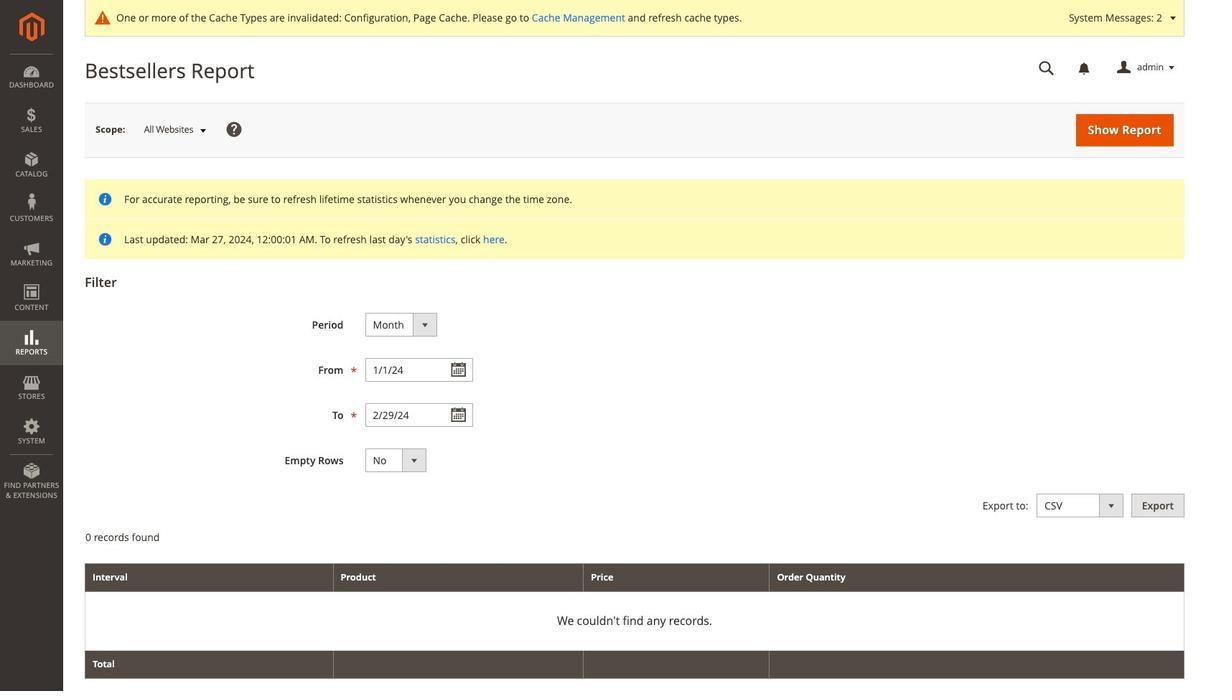 Task type: locate. For each thing, give the bounding box(es) containing it.
menu bar
[[0, 54, 63, 508]]

None text field
[[365, 404, 473, 427]]

None text field
[[1029, 55, 1065, 80], [365, 358, 473, 382], [1029, 55, 1065, 80], [365, 358, 473, 382]]

magento admin panel image
[[19, 12, 44, 42]]



